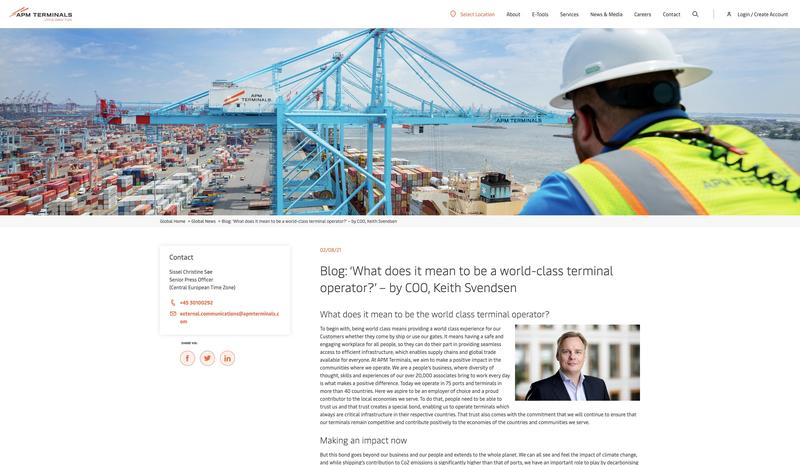 Task type: locate. For each thing, give the bounding box(es) containing it.
0 vertical spatial impact
[[472, 357, 487, 364]]

positive down chains
[[453, 357, 471, 364]]

1 horizontal spatial 'what
[[350, 262, 382, 279]]

e-tools button
[[533, 0, 549, 28]]

0 vertical spatial world-
[[286, 219, 299, 225]]

0 horizontal spatial are
[[337, 412, 344, 418]]

in down trade
[[489, 357, 493, 364]]

0 horizontal spatial contact
[[169, 253, 194, 262]]

select
[[461, 10, 475, 17]]

press
[[185, 276, 197, 283]]

to left begin
[[320, 326, 325, 332]]

over
[[405, 372, 415, 379]]

do up supply
[[425, 341, 430, 348]]

by
[[352, 219, 356, 225], [389, 279, 402, 296], [390, 333, 395, 340], [601, 460, 606, 466]]

1 horizontal spatial providing
[[459, 341, 480, 348]]

is inside to begin with, being world class means providing a world class experience for our customers whether they come by ship or use our gates. it means having a safe and engaging workplace for all people, so they can do their part in providing seamless access to efficient infrastructure, which enables supply chains and global trade available for everyone. at apm terminals, we aim to make a positive impact in the communities where we operate. we are a people's business, where diversity of thought, skills and experiences of our over 20,000 associates bring to work every day is what makes a positive difference. today we operate in 75 ports and terminals in more than 40 countries. here we aspire to be an employer of choice and a proud contributor to the local economies we serve. to do that, people need to be able to trust us and that trust creates a special bond, enabling us to operate terminals which always are critical infrastructure in their respective countries. that trust also comes with the commitment that we will continue to ensure that our terminals remain competitive and contribute positively to the economies of the countries and communities we serve.
[[320, 380, 324, 387]]

than inside the but this bond goes beyond our business and our people and extends to the whole planet. we can all see and feel the impact of climate change, and while shipping's contribution to co2 emissions is significantly higher than that of ports, we have an important role to play by decarbonisin
[[483, 460, 493, 466]]

economies down here on the bottom left
[[373, 396, 397, 403]]

operate.
[[373, 365, 391, 372]]

0 vertical spatial providing
[[408, 326, 429, 332]]

1 vertical spatial providing
[[459, 341, 480, 348]]

the up role
[[571, 452, 579, 459]]

0 horizontal spatial >
[[188, 219, 190, 225]]

in down the 'special'
[[394, 412, 398, 418]]

which
[[395, 349, 408, 356], [497, 404, 510, 411]]

people inside to begin with, being world class means providing a world class experience for our customers whether they come by ship or use our gates. it means having a safe and engaging workplace for all people, so they can do their part in providing seamless access to efficient infrastructure, which enables supply chains and global trade available for everyone. at apm terminals, we aim to make a positive impact in the communities where we operate. we are a people's business, where diversity of thought, skills and experiences of our over 20,000 associates bring to work every day is what makes a positive difference. today we operate in 75 ports and terminals in more than 40 countries. here we aspire to be an employer of choice and a proud contributor to the local economies we serve. to do that, people need to be able to trust us and that trust creates a special bond, enabling us to operate terminals which always are critical infrastructure in their respective countries. that trust also comes with the commitment that we will continue to ensure that our terminals remain competitive and contribute positively to the economies of the countries and communities we serve.
[[445, 396, 461, 403]]

need
[[462, 396, 473, 403]]

enables
[[410, 349, 427, 356]]

0 horizontal spatial –
[[348, 219, 351, 225]]

0 vertical spatial operator?'
[[327, 219, 347, 225]]

zone)
[[223, 284, 236, 291]]

countries.
[[352, 388, 374, 395], [435, 412, 457, 418]]

1 vertical spatial people
[[428, 452, 444, 459]]

services
[[561, 11, 579, 18]]

1 vertical spatial does
[[385, 262, 411, 279]]

terminals down work
[[475, 380, 497, 387]]

world
[[432, 308, 454, 320], [366, 326, 379, 332], [434, 326, 447, 332]]

1 vertical spatial impact
[[362, 435, 389, 447]]

1 horizontal spatial people
[[445, 396, 461, 403]]

1 horizontal spatial we
[[519, 452, 526, 459]]

we left have
[[525, 460, 531, 466]]

2 > from the left
[[218, 219, 221, 225]]

0 horizontal spatial terminal
[[309, 219, 326, 225]]

1 vertical spatial it
[[415, 262, 422, 279]]

1 vertical spatial can
[[527, 452, 535, 459]]

a inside blog: 'what does it mean to be a world-class terminal operator?' – by coo, keith svendsen
[[491, 262, 497, 279]]

keith
[[367, 219, 378, 225], [434, 279, 462, 296]]

2 vertical spatial an
[[544, 460, 550, 466]]

providing up 'use'
[[408, 326, 429, 332]]

or
[[407, 333, 411, 340]]

port elizabeth ariel view image
[[0, 28, 801, 216]]

their down the 'special'
[[399, 412, 409, 418]]

1 horizontal spatial where
[[454, 365, 468, 372]]

where up bring
[[454, 365, 468, 372]]

people's
[[413, 365, 431, 372]]

time
[[211, 284, 222, 291]]

0 horizontal spatial to
[[320, 326, 325, 332]]

trust left also
[[469, 412, 480, 418]]

0 horizontal spatial we
[[392, 365, 399, 372]]

that
[[348, 404, 358, 411], [557, 412, 567, 418], [627, 412, 637, 418], [494, 460, 503, 466]]

0 horizontal spatial which
[[395, 349, 408, 356]]

1 vertical spatial keith
[[434, 279, 462, 296]]

1 vertical spatial all
[[536, 452, 542, 459]]

to inside blog: 'what does it mean to be a world-class terminal operator?' – by coo, keith svendsen
[[459, 262, 471, 279]]

we left the will
[[568, 412, 574, 418]]

'what
[[232, 219, 244, 225], [350, 262, 382, 279]]

0 vertical spatial all
[[374, 341, 379, 348]]

their
[[431, 341, 442, 348], [399, 412, 409, 418]]

we down 20,000 on the right bottom
[[415, 380, 421, 387]]

1 horizontal spatial impact
[[472, 357, 487, 364]]

we inside to begin with, being world class means providing a world class experience for our customers whether they come by ship or use our gates. it means having a safe and engaging workplace for all people, so they can do their part in providing seamless access to efficient infrastructure, which enables supply chains and global trade available for everyone. at apm terminals, we aim to make a positive impact in the communities where we operate. we are a people's business, where diversity of thought, skills and experiences of our over 20,000 associates bring to work every day is what makes a positive difference. today we operate in 75 ports and terminals in more than 40 countries. here we aspire to be an employer of choice and a proud contributor to the local economies we serve. to do that, people need to be able to trust us and that trust creates a special bond, enabling us to operate terminals which always are critical infrastructure in their respective countries. that trust also comes with the commitment that we will continue to ensure that our terminals remain competitive and contribute positively to the economies of the countries and communities we serve.
[[392, 365, 399, 372]]

blog: right "global news" link
[[222, 219, 232, 225]]

and right skills
[[353, 372, 362, 379]]

where down everyone.
[[350, 365, 364, 372]]

serve. down the will
[[577, 419, 590, 426]]

2 vertical spatial mean
[[371, 308, 393, 320]]

we down difference.
[[387, 388, 393, 395]]

are
[[401, 365, 408, 372], [337, 412, 344, 418]]

with
[[507, 412, 517, 418]]

efficient
[[342, 349, 361, 356]]

1 horizontal spatial blog:
[[320, 262, 348, 279]]

e-tools
[[533, 11, 549, 18]]

higher
[[467, 460, 481, 466]]

significantly
[[439, 460, 466, 466]]

to
[[320, 326, 325, 332], [420, 396, 425, 403]]

business
[[390, 452, 409, 459]]

us down that,
[[443, 404, 448, 411]]

contact right careers 'dropdown button'
[[663, 11, 681, 18]]

1 vertical spatial news
[[205, 219, 216, 225]]

news & media
[[591, 11, 623, 18]]

than
[[333, 388, 343, 395], [483, 460, 493, 466]]

in right part at the bottom right of page
[[454, 341, 458, 348]]

1 vertical spatial world-
[[500, 262, 537, 279]]

an up goes
[[351, 435, 360, 447]]

40
[[345, 388, 351, 395]]

our up safe
[[494, 326, 501, 332]]

of down planet.
[[505, 460, 509, 466]]

1 vertical spatial are
[[337, 412, 344, 418]]

can up enables
[[416, 341, 423, 348]]

blog: down 02/08/21
[[320, 262, 348, 279]]

of
[[489, 365, 494, 372], [391, 372, 395, 379], [451, 388, 456, 395], [493, 419, 497, 426], [597, 452, 601, 459], [505, 460, 509, 466]]

business,
[[433, 365, 453, 372]]

1 horizontal spatial economies
[[467, 419, 491, 426]]

access
[[320, 349, 335, 356]]

than down whole
[[483, 460, 493, 466]]

that up critical at the left bottom
[[348, 404, 358, 411]]

the down trade
[[494, 357, 501, 364]]

2 horizontal spatial for
[[486, 326, 492, 332]]

global home > global news > blog: 'what does it mean to be a world-class terminal operator?' – by coo, keith svendsen
[[160, 219, 397, 225]]

0 horizontal spatial means
[[392, 326, 407, 332]]

news & media button
[[591, 0, 623, 28]]

1 horizontal spatial for
[[366, 341, 373, 348]]

impact inside to begin with, being world class means providing a world class experience for our customers whether they come by ship or use our gates. it means having a safe and engaging workplace for all people, so they can do their part in providing seamless access to efficient infrastructure, which enables supply chains and global trade available for everyone. at apm terminals, we aim to make a positive impact in the communities where we operate. we are a people's business, where diversity of thought, skills and experiences of our over 20,000 associates bring to work every day is what makes a positive difference. today we operate in 75 ports and terminals in more than 40 countries. here we aspire to be an employer of choice and a proud contributor to the local economies we serve. to do that, people need to be able to trust us and that trust creates a special bond, enabling us to operate terminals which always are critical infrastructure in their respective countries. that trust also comes with the commitment that we will continue to ensure that our terminals remain competitive and contribute positively to the economies of the countries and communities we serve.
[[472, 357, 487, 364]]

terminal inside blog: 'what does it mean to be a world-class terminal operator?' – by coo, keith svendsen
[[567, 262, 614, 279]]

climate
[[603, 452, 619, 459]]

0 vertical spatial 'what
[[232, 219, 244, 225]]

people down choice
[[445, 396, 461, 403]]

1 vertical spatial terminal
[[567, 262, 614, 279]]

world-
[[286, 219, 299, 225], [500, 262, 537, 279]]

blog: inside blog: 'what does it mean to be a world-class terminal operator?' – by coo, keith svendsen
[[320, 262, 348, 279]]

does
[[245, 219, 254, 225], [385, 262, 411, 279], [343, 308, 361, 320]]

people
[[445, 396, 461, 403], [428, 452, 444, 459]]

positive down experiences at the left bottom
[[357, 380, 374, 387]]

for down efficient
[[341, 357, 348, 364]]

2 vertical spatial terminal
[[477, 308, 510, 320]]

terminals up also
[[474, 404, 495, 411]]

1 vertical spatial operate
[[456, 404, 473, 411]]

local
[[361, 396, 372, 403]]

blog:
[[222, 219, 232, 225], [320, 262, 348, 279]]

an left the 'employer'
[[422, 388, 427, 395]]

we down terminals,
[[392, 365, 399, 372]]

1 horizontal spatial positive
[[453, 357, 471, 364]]

2 where from the left
[[454, 365, 468, 372]]

1 vertical spatial economies
[[467, 419, 491, 426]]

1 vertical spatial means
[[449, 333, 464, 340]]

0 horizontal spatial for
[[341, 357, 348, 364]]

1 horizontal spatial contact
[[663, 11, 681, 18]]

customers
[[320, 333, 344, 340]]

1 horizontal spatial which
[[497, 404, 510, 411]]

an
[[422, 388, 427, 395], [351, 435, 360, 447], [544, 460, 550, 466]]

2 vertical spatial terminals
[[329, 419, 350, 426]]

0 horizontal spatial trust
[[320, 404, 331, 411]]

that right the ensure
[[627, 412, 637, 418]]

1 horizontal spatial they
[[404, 341, 414, 348]]

2 vertical spatial does
[[343, 308, 361, 320]]

1 vertical spatial mean
[[425, 262, 456, 279]]

1 horizontal spatial can
[[527, 452, 535, 459]]

1 vertical spatial svendsen
[[465, 279, 517, 296]]

be inside blog: 'what does it mean to be a world-class terminal operator?' – by coo, keith svendsen
[[474, 262, 487, 279]]

than up contributor
[[333, 388, 343, 395]]

class inside blog: 'what does it mean to be a world-class terminal operator?' – by coo, keith svendsen
[[537, 262, 564, 279]]

economies down also
[[467, 419, 491, 426]]

account
[[770, 11, 789, 18]]

2 horizontal spatial trust
[[469, 412, 480, 418]]

operate up that
[[456, 404, 473, 411]]

0 vertical spatial can
[[416, 341, 423, 348]]

news right home
[[205, 219, 216, 225]]

operate
[[422, 380, 440, 387], [456, 404, 473, 411]]

for up infrastructure,
[[366, 341, 373, 348]]

and up emissions
[[410, 452, 418, 459]]

1 vertical spatial positive
[[357, 380, 374, 387]]

1 vertical spatial to
[[420, 396, 425, 403]]

news left &
[[591, 11, 603, 18]]

share via:
[[181, 341, 198, 346]]

> right home
[[188, 219, 190, 225]]

1 vertical spatial countries.
[[435, 412, 457, 418]]

people up emissions
[[428, 452, 444, 459]]

european
[[188, 284, 210, 291]]

we down the will
[[569, 419, 576, 426]]

by inside the but this bond goes beyond our business and our people and extends to the whole planet. we can all see and feel the impact of climate change, and while shipping's contribution to co2 emissions is significantly higher than that of ports, we have an important role to play by decarbonisin
[[601, 460, 606, 466]]

all inside to begin with, being world class means providing a world class experience for our customers whether they come by ship or use our gates. it means having a safe and engaging workplace for all people, so they can do their part in providing seamless access to efficient infrastructure, which enables supply chains and global trade available for everyone. at apm terminals, we aim to make a positive impact in the communities where we operate. we are a people's business, where diversity of thought, skills and experiences of our over 20,000 associates bring to work every day is what makes a positive difference. today we operate in 75 ports and terminals in more than 40 countries. here we aspire to be an employer of choice and a proud contributor to the local economies we serve. to do that, people need to be able to trust us and that trust creates a special bond, enabling us to operate terminals which always are critical infrastructure in their respective countries. that trust also comes with the commitment that we will continue to ensure that our terminals remain competitive and contribute positively to the economies of the countries and communities we serve.
[[374, 341, 379, 348]]

1 > from the left
[[188, 219, 190, 225]]

trust up always
[[320, 404, 331, 411]]

can inside to begin with, being world class means providing a world class experience for our customers whether they come by ship or use our gates. it means having a safe and engaging workplace for all people, so they can do their part in providing seamless access to efficient infrastructure, which enables supply chains and global trade available for everyone. at apm terminals, we aim to make a positive impact in the communities where we operate. we are a people's business, where diversity of thought, skills and experiences of our over 20,000 associates bring to work every day is what makes a positive difference. today we operate in 75 ports and terminals in more than 40 countries. here we aspire to be an employer of choice and a proud contributor to the local economies we serve. to do that, people need to be able to trust us and that trust creates a special bond, enabling us to operate terminals which always are critical infrastructure in their respective countries. that trust also comes with the commitment that we will continue to ensure that our terminals remain competitive and contribute positively to the economies of the countries and communities we serve.
[[416, 341, 423, 348]]

we inside the but this bond goes beyond our business and our people and extends to the whole planet. we can all see and feel the impact of climate change, and while shipping's contribution to co2 emissions is significantly higher than that of ports, we have an important role to play by decarbonisin
[[519, 452, 526, 459]]

1 vertical spatial they
[[404, 341, 414, 348]]

does inside blog: 'what does it mean to be a world-class terminal operator?' – by coo, keith svendsen
[[385, 262, 411, 279]]

world up it
[[432, 308, 454, 320]]

0 vertical spatial their
[[431, 341, 442, 348]]

countries. up local
[[352, 388, 374, 395]]

work
[[477, 372, 488, 379]]

will
[[575, 412, 583, 418]]

they left come
[[365, 333, 375, 340]]

0 horizontal spatial us
[[332, 404, 338, 411]]

1 vertical spatial an
[[351, 435, 360, 447]]

and up "need"
[[472, 388, 481, 395]]

2 horizontal spatial it
[[415, 262, 422, 279]]

for up safe
[[486, 326, 492, 332]]

0 horizontal spatial global
[[160, 219, 173, 225]]

make
[[436, 357, 448, 364]]

the up countries
[[518, 412, 526, 418]]

global news link
[[192, 219, 216, 225]]

that down whole
[[494, 460, 503, 466]]

global right home
[[192, 219, 204, 225]]

means
[[392, 326, 407, 332], [449, 333, 464, 340]]

engaging
[[320, 341, 341, 348]]

2 horizontal spatial does
[[385, 262, 411, 279]]

means up ship
[[392, 326, 407, 332]]

associates
[[434, 372, 457, 379]]

all up infrastructure,
[[374, 341, 379, 348]]

1 horizontal spatial >
[[218, 219, 221, 225]]

(central
[[169, 284, 187, 291]]

thought,
[[320, 372, 339, 379]]

competitive
[[368, 419, 395, 426]]

1 global from the left
[[160, 219, 173, 225]]

2 global from the left
[[192, 219, 204, 225]]

2 vertical spatial for
[[341, 357, 348, 364]]

positive
[[453, 357, 471, 364], [357, 380, 374, 387]]

can
[[416, 341, 423, 348], [527, 452, 535, 459]]

which down so
[[395, 349, 408, 356]]

and down commitment
[[529, 419, 538, 426]]

impact up play
[[580, 452, 595, 459]]

continue
[[584, 412, 604, 418]]

0 vertical spatial is
[[320, 380, 324, 387]]

contact up sissel
[[169, 253, 194, 262]]

0 vertical spatial people
[[445, 396, 461, 403]]

1 vertical spatial operator?'
[[320, 279, 376, 296]]

providing
[[408, 326, 429, 332], [459, 341, 480, 348]]

an inside to begin with, being world class means providing a world class experience for our customers whether they come by ship or use our gates. it means having a safe and engaging workplace for all people, so they can do their part in providing seamless access to efficient infrastructure, which enables supply chains and global trade available for everyone. at apm terminals, we aim to make a positive impact in the communities where we operate. we are a people's business, where diversity of thought, skills and experiences of our over 20,000 associates bring to work every day is what makes a positive difference. today we operate in 75 ports and terminals in more than 40 countries. here we aspire to be an employer of choice and a proud contributor to the local economies we serve. to do that, people need to be able to trust us and that trust creates a special bond, enabling us to operate terminals which always are critical infrastructure in their respective countries. that trust also comes with the commitment that we will continue to ensure that our terminals remain competitive and contribute positively to the economies of the countries and communities we serve.
[[422, 388, 427, 395]]

for
[[486, 326, 492, 332], [366, 341, 373, 348], [341, 357, 348, 364]]

but this bond goes beyond our business and our people and extends to the whole planet. we can all see and feel the impact of climate change, and while shipping's contribution to co2 emissions is significantly higher than that of ports, we have an important role to play by decarbonisin
[[320, 452, 639, 466]]

countries. up positively
[[435, 412, 457, 418]]

than inside to begin with, being world class means providing a world class experience for our customers whether they come by ship or use our gates. it means having a safe and engaging workplace for all people, so they can do their part in providing seamless access to efficient infrastructure, which enables supply chains and global trade available for everyone. at apm terminals, we aim to make a positive impact in the communities where we operate. we are a people's business, where diversity of thought, skills and experiences of our over 20,000 associates bring to work every day is what makes a positive difference. today we operate in 75 ports and terminals in more than 40 countries. here we aspire to be an employer of choice and a proud contributor to the local economies we serve. to do that, people need to be able to trust us and that trust creates a special bond, enabling us to operate terminals which always are critical infrastructure in their respective countries. that trust also comes with the commitment that we will continue to ensure that our terminals remain competitive and contribute positively to the economies of the countries and communities we serve.
[[333, 388, 343, 395]]

is right emissions
[[434, 460, 438, 466]]

1 horizontal spatial an
[[422, 388, 427, 395]]

0 horizontal spatial svendsen
[[379, 219, 397, 225]]

of up every
[[489, 365, 494, 372]]

coo, inside blog: 'what does it mean to be a world-class terminal operator?' – by coo, keith svendsen
[[405, 279, 430, 296]]

0 horizontal spatial people
[[428, 452, 444, 459]]

their down "gates." at bottom
[[431, 341, 442, 348]]

economies
[[373, 396, 397, 403], [467, 419, 491, 426]]

trust down local
[[359, 404, 370, 411]]

communities down available
[[320, 365, 349, 372]]

having
[[465, 333, 480, 340]]

but
[[320, 452, 328, 459]]

0 vertical spatial svendsen
[[379, 219, 397, 225]]

0 vertical spatial than
[[333, 388, 343, 395]]

all up have
[[536, 452, 542, 459]]

1 where from the left
[[350, 365, 364, 372]]

impact up diversity on the bottom
[[472, 357, 487, 364]]

which up comes
[[497, 404, 510, 411]]

all
[[374, 341, 379, 348], [536, 452, 542, 459]]

1 vertical spatial we
[[519, 452, 526, 459]]

contact
[[663, 11, 681, 18], [169, 253, 194, 262]]

0 vertical spatial communities
[[320, 365, 349, 372]]

communities down commitment
[[539, 419, 568, 426]]

of up difference.
[[391, 372, 395, 379]]

global left home
[[160, 219, 173, 225]]

serve. up the bond,
[[406, 396, 419, 403]]

they down or
[[404, 341, 414, 348]]

0 horizontal spatial blog:
[[222, 219, 232, 225]]

providing down having
[[459, 341, 480, 348]]

means right it
[[449, 333, 464, 340]]

our up contribution
[[381, 452, 388, 459]]

creates
[[371, 404, 387, 411]]

do up enabling on the bottom right of page
[[427, 396, 432, 403]]

contribute
[[406, 419, 429, 426]]

mean
[[259, 219, 270, 225], [425, 262, 456, 279], [371, 308, 393, 320]]

1 horizontal spatial keith
[[434, 279, 462, 296]]

2 vertical spatial impact
[[580, 452, 595, 459]]

in down every
[[498, 380, 502, 387]]

– inside blog: 'what does it mean to be a world-class terminal operator?' – by coo, keith svendsen
[[379, 279, 386, 296]]

goes
[[351, 452, 362, 459]]

terminal
[[309, 219, 326, 225], [567, 262, 614, 279], [477, 308, 510, 320]]



Task type: describe. For each thing, give the bounding box(es) containing it.
that inside the but this bond goes beyond our business and our people and extends to the whole planet. we can all see and feel the impact of climate change, and while shipping's contribution to co2 emissions is significantly higher than that of ports, we have an important role to play by decarbonisin
[[494, 460, 503, 466]]

0 horizontal spatial their
[[399, 412, 409, 418]]

0 vertical spatial serve.
[[406, 396, 419, 403]]

of up play
[[597, 452, 601, 459]]

apm
[[378, 357, 388, 364]]

0 vertical spatial which
[[395, 349, 408, 356]]

of down comes
[[493, 419, 497, 426]]

0 vertical spatial coo,
[[357, 219, 366, 225]]

more
[[320, 388, 332, 395]]

role
[[575, 460, 583, 466]]

'what inside blog: 'what does it mean to be a world-class terminal operator?' – by coo, keith svendsen
[[350, 262, 382, 279]]

1 horizontal spatial does
[[343, 308, 361, 320]]

and down but
[[320, 460, 329, 466]]

whether
[[345, 333, 364, 340]]

the up 'use'
[[417, 308, 430, 320]]

making an impact now
[[320, 435, 407, 447]]

0 horizontal spatial mean
[[259, 219, 270, 225]]

use
[[412, 333, 420, 340]]

the up 'higher'
[[479, 452, 487, 459]]

select location button
[[451, 10, 495, 17]]

we inside the but this bond goes beyond our business and our people and extends to the whole planet. we can all see and feel the impact of climate change, and while shipping's contribution to co2 emissions is significantly higher than that of ports, we have an important role to play by decarbonisin
[[525, 460, 531, 466]]

0 horizontal spatial 'what
[[232, 219, 244, 225]]

is inside the but this bond goes beyond our business and our people and extends to the whole planet. we can all see and feel the impact of climate change, and while shipping's contribution to co2 emissions is significantly higher than that of ports, we have an important role to play by decarbonisin
[[434, 460, 438, 466]]

critical
[[345, 412, 360, 418]]

enabling
[[423, 404, 442, 411]]

terminals,
[[389, 357, 412, 364]]

that left the will
[[557, 412, 567, 418]]

aspire
[[394, 388, 408, 395]]

we down at
[[365, 365, 372, 372]]

careers
[[635, 11, 652, 18]]

that,
[[433, 396, 444, 403]]

today
[[400, 380, 414, 387]]

choice
[[457, 388, 471, 395]]

0 horizontal spatial positive
[[357, 380, 374, 387]]

begin
[[327, 326, 339, 332]]

always
[[320, 412, 335, 418]]

and left global
[[460, 349, 468, 356]]

ship
[[396, 333, 405, 340]]

external.communications@apmterminals.c om
[[180, 311, 279, 325]]

news inside popup button
[[591, 11, 603, 18]]

1 horizontal spatial it
[[364, 308, 369, 320]]

1 horizontal spatial means
[[449, 333, 464, 340]]

while
[[330, 460, 342, 466]]

respective
[[411, 412, 434, 418]]

0 vertical spatial positive
[[453, 357, 471, 364]]

impact inside the but this bond goes beyond our business and our people and extends to the whole planet. we can all see and feel the impact of climate change, and while shipping's contribution to co2 emissions is significantly higher than that of ports, we have an important role to play by decarbonisin
[[580, 452, 595, 459]]

we down aspire
[[399, 396, 405, 403]]

0 vertical spatial economies
[[373, 396, 397, 403]]

bond
[[339, 452, 350, 459]]

extends
[[454, 452, 472, 459]]

and right see
[[552, 452, 560, 459]]

special
[[392, 404, 408, 411]]

planet.
[[503, 452, 518, 459]]

positively
[[430, 419, 452, 426]]

0 horizontal spatial it
[[255, 219, 258, 225]]

our left over
[[397, 372, 404, 379]]

whole
[[488, 452, 501, 459]]

sissel
[[169, 269, 182, 276]]

+45 30100292
[[180, 300, 213, 306]]

what does it mean to be the world class terminal operator?
[[320, 308, 550, 320]]

all inside the but this bond goes beyond our business and our people and extends to the whole planet. we can all see and feel the impact of climate change, and while shipping's contribution to co2 emissions is significantly higher than that of ports, we have an important role to play by decarbonisin
[[536, 452, 542, 459]]

and right safe
[[495, 333, 504, 340]]

the down that
[[459, 419, 466, 426]]

comes
[[492, 412, 506, 418]]

/
[[751, 11, 753, 18]]

workplace
[[342, 341, 365, 348]]

trade
[[484, 349, 496, 356]]

keith inside blog: 'what does it mean to be a world-class terminal operator?' – by coo, keith svendsen
[[434, 279, 462, 296]]

countries
[[507, 419, 528, 426]]

blog: 'what does it mean to be a world-class terminal operator?' – by coo, keith svendsen
[[320, 262, 614, 296]]

shipping's
[[343, 460, 365, 466]]

1 horizontal spatial serve.
[[577, 419, 590, 426]]

and up the significantly
[[445, 452, 453, 459]]

by inside to begin with, being world class means providing a world class experience for our customers whether they come by ship or use our gates. it means having a safe and engaging workplace for all people, so they can do their part in providing seamless access to efficient infrastructure, which enables supply chains and global trade available for everyone. at apm terminals, we aim to make a positive impact in the communities where we operate. we are a people's business, where diversity of thought, skills and experiences of our over 20,000 associates bring to work every day is what makes a positive difference. today we operate in 75 ports and terminals in more than 40 countries. here we aspire to be an employer of choice and a proud contributor to the local economies we serve. to do that, people need to be able to trust us and that trust creates a special bond, enabling us to operate terminals which always are critical infrastructure in their respective countries. that trust also comes with the commitment that we will continue to ensure that our terminals remain competitive and contribute positively to the economies of the countries and communities we serve.
[[390, 333, 395, 340]]

1 vertical spatial for
[[366, 341, 373, 348]]

our up emissions
[[420, 452, 427, 459]]

0 vertical spatial do
[[425, 341, 430, 348]]

ports,
[[511, 460, 524, 466]]

of down "75"
[[451, 388, 456, 395]]

also
[[481, 412, 490, 418]]

world- inside blog: 'what does it mean to be a world-class terminal operator?' – by coo, keith svendsen
[[500, 262, 537, 279]]

mean inside blog: 'what does it mean to be a world-class terminal operator?' – by coo, keith svendsen
[[425, 262, 456, 279]]

0 vertical spatial countries.
[[352, 388, 374, 395]]

senior
[[169, 276, 184, 283]]

0 horizontal spatial news
[[205, 219, 216, 225]]

login / create account
[[738, 11, 789, 18]]

0 horizontal spatial does
[[245, 219, 254, 225]]

1 horizontal spatial their
[[431, 341, 442, 348]]

contribution
[[366, 460, 394, 466]]

in left "75"
[[441, 380, 445, 387]]

every
[[489, 372, 501, 379]]

and down the 'special'
[[396, 419, 404, 426]]

co2
[[401, 460, 410, 466]]

svendsen inside blog: 'what does it mean to be a world-class terminal operator?' – by coo, keith svendsen
[[465, 279, 517, 296]]

login / create account link
[[727, 0, 789, 28]]

available
[[320, 357, 340, 364]]

making
[[320, 435, 348, 447]]

safe
[[485, 333, 494, 340]]

everyone.
[[349, 357, 370, 364]]

at
[[371, 357, 376, 364]]

0 horizontal spatial world-
[[286, 219, 299, 225]]

an inside the but this bond goes beyond our business and our people and extends to the whole planet. we can all see and feel the impact of climate change, and while shipping's contribution to co2 emissions is significantly higher than that of ports, we have an important role to play by decarbonisin
[[544, 460, 550, 466]]

our right 'use'
[[421, 333, 429, 340]]

officer
[[198, 276, 213, 283]]

0 vertical spatial to
[[320, 326, 325, 332]]

0 vertical spatial contact
[[663, 11, 681, 18]]

the down comes
[[498, 419, 506, 426]]

1 vertical spatial contact
[[169, 253, 194, 262]]

1 vertical spatial terminals
[[474, 404, 495, 411]]

gates.
[[430, 333, 443, 340]]

christine
[[183, 269, 203, 276]]

infrastructure,
[[362, 349, 394, 356]]

can inside the but this bond goes beyond our business and our people and extends to the whole planet. we can all see and feel the impact of climate change, and while shipping's contribution to co2 emissions is significantly higher than that of ports, we have an important role to play by decarbonisin
[[527, 452, 535, 459]]

0 horizontal spatial an
[[351, 435, 360, 447]]

operator?' inside blog: 'what does it mean to be a world-class terminal operator?' – by coo, keith svendsen
[[320, 279, 376, 296]]

0 vertical spatial terminals
[[475, 380, 497, 387]]

0 vertical spatial keith
[[367, 219, 378, 225]]

2 us from the left
[[443, 404, 448, 411]]

1 horizontal spatial trust
[[359, 404, 370, 411]]

feel
[[562, 452, 570, 459]]

play
[[590, 460, 600, 466]]

keith svendsen image
[[515, 325, 640, 402]]

by inside blog: 'what does it mean to be a world-class terminal operator?' – by coo, keith svendsen
[[389, 279, 402, 296]]

here
[[375, 388, 386, 395]]

world up come
[[366, 326, 379, 332]]

careers button
[[635, 0, 652, 28]]

our down always
[[320, 419, 328, 426]]

1 vertical spatial do
[[427, 396, 432, 403]]

people inside the but this bond goes beyond our business and our people and extends to the whole planet. we can all see and feel the impact of climate change, and while shipping's contribution to co2 emissions is significantly higher than that of ports, we have an important role to play by decarbonisin
[[428, 452, 444, 459]]

+45 30100292 link
[[169, 299, 281, 307]]

aim
[[421, 357, 429, 364]]

see
[[543, 452, 551, 459]]

experiences
[[363, 372, 389, 379]]

0 horizontal spatial communities
[[320, 365, 349, 372]]

contact button
[[663, 0, 681, 28]]

1 vertical spatial which
[[497, 404, 510, 411]]

0 vertical spatial are
[[401, 365, 408, 372]]

what
[[325, 380, 336, 387]]

so
[[398, 341, 403, 348]]

part
[[443, 341, 452, 348]]

skills
[[341, 372, 352, 379]]

proud
[[486, 388, 499, 395]]

world up "gates." at bottom
[[434, 326, 447, 332]]

we down enables
[[413, 357, 420, 364]]

1 vertical spatial communities
[[539, 419, 568, 426]]

difference.
[[375, 380, 399, 387]]

30100292
[[190, 300, 213, 306]]

and up choice
[[466, 380, 474, 387]]

0 vertical spatial terminal
[[309, 219, 326, 225]]

this
[[329, 452, 338, 459]]

services button
[[561, 0, 579, 28]]

external.communications@apmterminals.c om link
[[169, 310, 281, 326]]

the left local
[[353, 396, 360, 403]]

location
[[476, 10, 495, 17]]

søe
[[204, 269, 213, 276]]

it
[[444, 333, 448, 340]]

0 horizontal spatial providing
[[408, 326, 429, 332]]

0 vertical spatial –
[[348, 219, 351, 225]]

diversity
[[469, 365, 488, 372]]

0 horizontal spatial operate
[[422, 380, 440, 387]]

0 vertical spatial they
[[365, 333, 375, 340]]

emissions
[[411, 460, 433, 466]]

it inside blog: 'what does it mean to be a world-class terminal operator?' – by coo, keith svendsen
[[415, 262, 422, 279]]

1 us from the left
[[332, 404, 338, 411]]

ports
[[453, 380, 465, 387]]

20,000
[[416, 372, 432, 379]]

day
[[502, 372, 510, 379]]

and up critical at the left bottom
[[339, 404, 347, 411]]

1 horizontal spatial operate
[[456, 404, 473, 411]]

come
[[376, 333, 388, 340]]

operator?
[[512, 308, 550, 320]]



Task type: vqa. For each thing, say whether or not it's contained in the screenshot.
Los related to APM Terminals Los Angeles is the largest container port terminal in the Western Hemisphere, featuring over 507 acres of world-class infrastructure.
no



